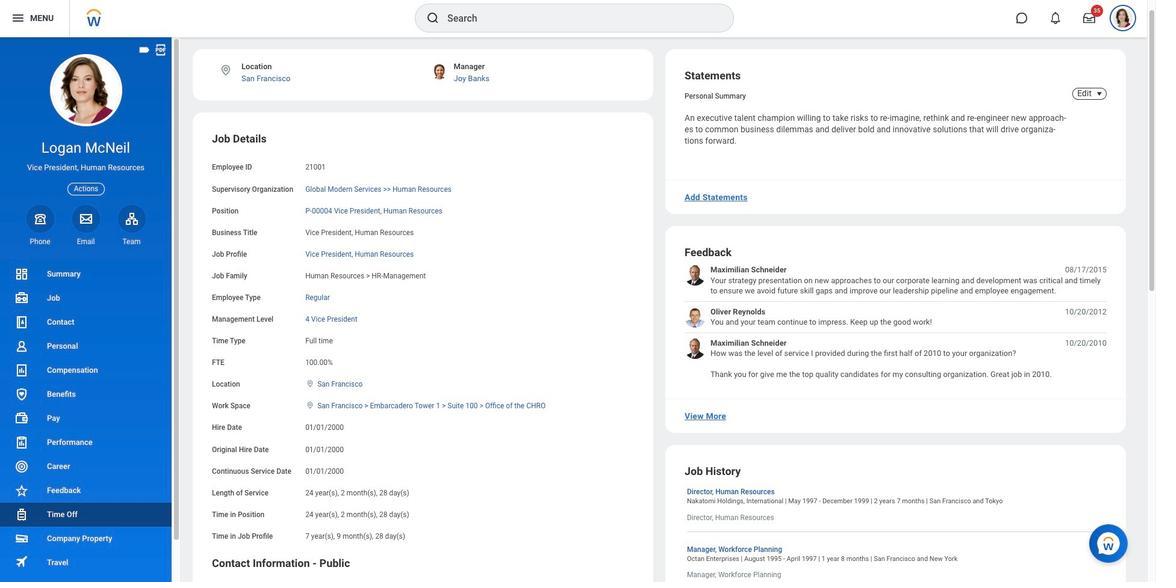 Task type: locate. For each thing, give the bounding box(es) containing it.
contact image
[[14, 316, 29, 330]]

0 horizontal spatial location image
[[219, 64, 232, 77]]

group
[[212, 132, 634, 543]]

pay image
[[14, 412, 29, 426]]

1 horizontal spatial location image
[[305, 380, 315, 389]]

Search Workday  search field
[[447, 5, 709, 31]]

location image
[[219, 64, 232, 77], [305, 380, 315, 389]]

phone logan mcneil element
[[26, 237, 54, 247]]

0 vertical spatial employee's photo (maximilian schneider) image
[[685, 265, 706, 286]]

full time element
[[305, 335, 333, 346]]

email logan mcneil element
[[72, 237, 100, 247]]

tag image
[[138, 43, 151, 57]]

navigation pane region
[[0, 37, 181, 583]]

view team image
[[124, 212, 139, 226]]

employee's photo (maximilian schneider) image down the employee's photo (oliver reynolds)
[[685, 338, 706, 359]]

travel image
[[14, 556, 29, 570]]

1 vertical spatial employee's photo (maximilian schneider) image
[[685, 338, 706, 359]]

profile logan mcneil image
[[1114, 8, 1133, 30]]

company property image
[[14, 532, 29, 547]]

list
[[0, 263, 172, 583], [685, 265, 1107, 380]]

caret down image
[[1092, 89, 1107, 99]]

time off image
[[14, 508, 29, 523]]

employee's photo (maximilian schneider) image
[[685, 265, 706, 286], [685, 338, 706, 359]]

search image
[[426, 11, 440, 25]]

inbox large image
[[1083, 12, 1095, 24]]

compensation image
[[14, 364, 29, 378]]

feedback image
[[14, 484, 29, 499]]

1 vertical spatial location image
[[305, 380, 315, 389]]

employee's photo (maximilian schneider) image up the employee's photo (oliver reynolds)
[[685, 265, 706, 286]]

0 horizontal spatial list
[[0, 263, 172, 583]]

1 employee's photo (maximilian schneider) image from the top
[[685, 265, 706, 286]]

team logan mcneil element
[[118, 237, 145, 247]]

2 employee's photo (maximilian schneider) image from the top
[[685, 338, 706, 359]]

benefits image
[[14, 388, 29, 402]]

banner
[[0, 0, 1147, 37]]

personal summary element
[[685, 90, 746, 101]]

0 vertical spatial location image
[[219, 64, 232, 77]]



Task type: vqa. For each thing, say whether or not it's contained in the screenshot.
San Francisco for Liu
no



Task type: describe. For each thing, give the bounding box(es) containing it.
justify image
[[11, 11, 25, 25]]

performance image
[[14, 436, 29, 450]]

view printable version (pdf) image
[[154, 43, 167, 57]]

list inside navigation pane region
[[0, 263, 172, 583]]

1 horizontal spatial list
[[685, 265, 1107, 380]]

location image
[[305, 402, 315, 410]]

employee's photo (oliver reynolds) image
[[685, 307, 706, 328]]

job image
[[14, 291, 29, 306]]

notifications large image
[[1050, 12, 1062, 24]]

summary image
[[14, 267, 29, 282]]

career image
[[14, 460, 29, 475]]

personal image
[[14, 340, 29, 354]]

mail image
[[79, 212, 93, 226]]

phone image
[[32, 212, 48, 226]]



